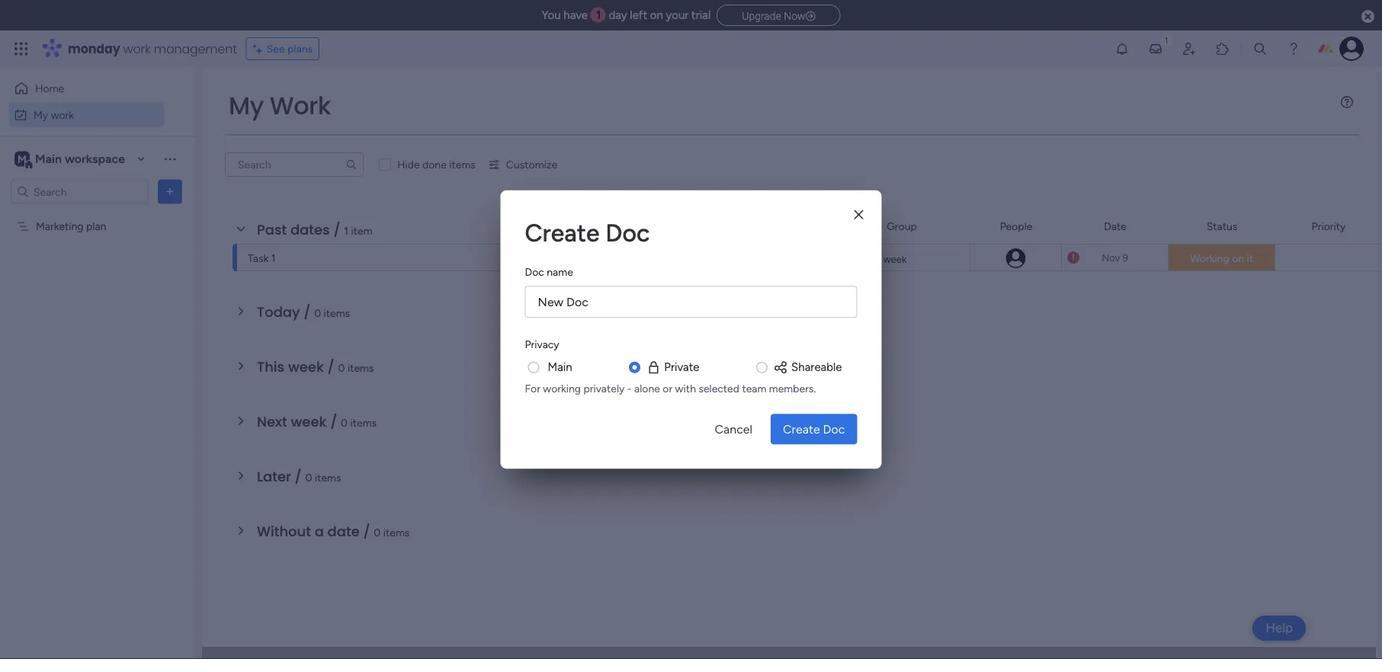 Task type: describe. For each thing, give the bounding box(es) containing it.
0 inside without a date / 0 items
[[374, 526, 381, 539]]

hide done items
[[397, 158, 476, 171]]

close image
[[854, 209, 863, 220]]

monday work management
[[68, 40, 237, 57]]

select product image
[[14, 41, 29, 56]]

item
[[351, 224, 373, 237]]

Filter dashboard by text search field
[[225, 152, 364, 177]]

my for my work
[[34, 108, 48, 121]]

today / 0 items
[[257, 302, 350, 322]]

past
[[257, 220, 287, 239]]

items inside later / 0 items
[[315, 471, 341, 484]]

privately
[[584, 383, 625, 396]]

plan
[[86, 220, 106, 233]]

for
[[525, 383, 540, 396]]

doc inside heading
[[525, 266, 544, 278]]

kendall parks image
[[1340, 37, 1364, 61]]

/ right the later at the left
[[295, 467, 302, 486]]

2 horizontal spatial 1
[[596, 8, 601, 22]]

it
[[1247, 252, 1254, 265]]

upgrade now link
[[717, 4, 841, 26]]

dapulse close image
[[1362, 9, 1375, 24]]

doc for create doc button
[[823, 422, 845, 437]]

main for main workspace
[[35, 152, 62, 166]]

search image
[[345, 159, 358, 171]]

people
[[1000, 220, 1033, 233]]

/ down this week / 0 items
[[330, 412, 337, 432]]

doc name
[[525, 266, 573, 278]]

2 vertical spatial 1
[[271, 252, 276, 265]]

search everything image
[[1253, 41, 1268, 56]]

create doc for create doc button
[[783, 422, 845, 437]]

monday
[[68, 40, 120, 57]]

invite members image
[[1182, 41, 1197, 56]]

inbox image
[[1148, 41, 1163, 56]]

this week
[[863, 253, 907, 265]]

now
[[784, 10, 806, 22]]

alone
[[634, 383, 660, 396]]

1 horizontal spatial on
[[1232, 252, 1244, 265]]

create doc heading
[[525, 215, 857, 251]]

status
[[1207, 220, 1238, 233]]

create for create doc button
[[783, 422, 820, 437]]

later
[[257, 467, 291, 486]]

or
[[663, 383, 673, 396]]

help button
[[1253, 616, 1306, 641]]

private
[[664, 360, 700, 374]]

work for my
[[51, 108, 74, 121]]

done
[[422, 158, 447, 171]]

task 1
[[248, 252, 276, 265]]

left
[[630, 8, 647, 22]]

Search in workspace field
[[32, 183, 127, 201]]

cancel button
[[703, 414, 765, 445]]

date
[[1104, 220, 1127, 233]]

see
[[267, 42, 285, 55]]

working
[[1190, 252, 1230, 265]]

your
[[666, 8, 689, 22]]

0 inside this week / 0 items
[[338, 361, 345, 374]]

trial
[[692, 8, 711, 22]]

Doc name field
[[525, 286, 857, 318]]

workspace selection element
[[14, 150, 127, 170]]

workspace image
[[14, 151, 30, 167]]

plans
[[287, 42, 313, 55]]

a
[[315, 522, 324, 541]]

my work
[[34, 108, 74, 121]]

marketing plan
[[36, 220, 106, 233]]

next
[[257, 412, 287, 432]]

nov
[[1102, 252, 1120, 264]]

with
[[675, 383, 696, 396]]

see plans
[[267, 42, 313, 55]]

0 inside later / 0 items
[[305, 471, 312, 484]]

task
[[248, 252, 269, 265]]

work
[[270, 89, 331, 123]]

0 vertical spatial week
[[883, 253, 907, 265]]

-
[[627, 383, 632, 396]]

doc for the create doc heading
[[606, 218, 650, 248]]

main button
[[548, 359, 572, 376]]

today
[[257, 302, 300, 322]]



Task type: locate. For each thing, give the bounding box(es) containing it.
this week / 0 items
[[257, 357, 374, 377]]

work right monday
[[123, 40, 151, 57]]

dates
[[290, 220, 330, 239]]

week right next
[[291, 412, 327, 432]]

1 left day
[[596, 8, 601, 22]]

1 horizontal spatial doc
[[606, 218, 650, 248]]

create doc
[[525, 218, 650, 248], [783, 422, 845, 437]]

1 horizontal spatial 1
[[344, 224, 349, 237]]

create inside heading
[[525, 218, 600, 248]]

items down this week / 0 items
[[350, 416, 377, 429]]

on
[[650, 8, 663, 22], [1232, 252, 1244, 265]]

m
[[18, 152, 27, 165]]

doc inside button
[[823, 422, 845, 437]]

items right the later at the left
[[315, 471, 341, 484]]

home
[[35, 82, 64, 95]]

1 right task
[[271, 252, 276, 265]]

this for this week
[[863, 253, 881, 265]]

work for monday
[[123, 40, 151, 57]]

my
[[229, 89, 264, 123], [34, 108, 48, 121]]

for working privately - alone or with selected team members.
[[525, 383, 816, 396]]

0 horizontal spatial work
[[51, 108, 74, 121]]

/ right date
[[363, 522, 370, 541]]

this
[[863, 253, 881, 265], [257, 357, 285, 377]]

main right workspace image
[[35, 152, 62, 166]]

home button
[[9, 76, 164, 101]]

this for this week / 0 items
[[257, 357, 285, 377]]

0 horizontal spatial on
[[650, 8, 663, 22]]

1 horizontal spatial this
[[863, 253, 881, 265]]

past dates / 1 item
[[257, 220, 373, 239]]

1 vertical spatial create
[[783, 422, 820, 437]]

my work
[[229, 89, 331, 123]]

0 vertical spatial work
[[123, 40, 151, 57]]

marketing
[[36, 220, 84, 233]]

create doc for the create doc heading
[[525, 218, 650, 248]]

nov 9
[[1102, 252, 1128, 264]]

on left it
[[1232, 252, 1244, 265]]

1 vertical spatial work
[[51, 108, 74, 121]]

None search field
[[225, 152, 364, 177]]

0 down this week / 0 items
[[341, 416, 348, 429]]

create
[[525, 218, 600, 248], [783, 422, 820, 437]]

main inside workspace selection element
[[35, 152, 62, 166]]

0 right date
[[374, 526, 381, 539]]

you have 1 day left on your trial
[[542, 8, 711, 22]]

main workspace
[[35, 152, 125, 166]]

0 horizontal spatial main
[[35, 152, 62, 166]]

private button
[[646, 359, 700, 376]]

create up name
[[525, 218, 600, 248]]

create inside button
[[783, 422, 820, 437]]

1
[[596, 8, 601, 22], [344, 224, 349, 237], [271, 252, 276, 265]]

privacy heading
[[525, 337, 559, 353]]

1 vertical spatial week
[[288, 357, 324, 377]]

0 horizontal spatial my
[[34, 108, 48, 121]]

1 horizontal spatial main
[[548, 360, 572, 374]]

v2 overdue deadline image
[[1067, 250, 1080, 265]]

doc
[[606, 218, 650, 248], [525, 266, 544, 278], [823, 422, 845, 437]]

customize button
[[482, 152, 564, 177]]

my down home
[[34, 108, 48, 121]]

1 vertical spatial main
[[548, 360, 572, 374]]

privacy
[[525, 338, 559, 351]]

apps image
[[1215, 41, 1231, 56]]

0 right the later at the left
[[305, 471, 312, 484]]

create for the create doc heading
[[525, 218, 600, 248]]

items right done
[[449, 158, 476, 171]]

name
[[547, 266, 573, 278]]

upgrade now
[[742, 10, 806, 22]]

working on it
[[1190, 252, 1254, 265]]

priority
[[1312, 220, 1346, 233]]

shareable button
[[773, 359, 842, 376]]

1 horizontal spatial my
[[229, 89, 264, 123]]

/ right today
[[304, 302, 311, 322]]

0 right today
[[314, 307, 321, 319]]

1 vertical spatial doc
[[525, 266, 544, 278]]

help
[[1266, 621, 1293, 636]]

notifications image
[[1115, 41, 1130, 56]]

work down home
[[51, 108, 74, 121]]

you
[[542, 8, 561, 22]]

0 horizontal spatial 1
[[271, 252, 276, 265]]

members.
[[769, 383, 816, 396]]

0 inside next week / 0 items
[[341, 416, 348, 429]]

1 horizontal spatial create doc
[[783, 422, 845, 437]]

team
[[742, 383, 767, 396]]

items
[[449, 158, 476, 171], [324, 307, 350, 319], [348, 361, 374, 374], [350, 416, 377, 429], [315, 471, 341, 484], [383, 526, 410, 539]]

items inside next week / 0 items
[[350, 416, 377, 429]]

dapulse rightstroke image
[[806, 10, 816, 22]]

1 horizontal spatial work
[[123, 40, 151, 57]]

workspace
[[65, 152, 125, 166]]

day
[[609, 8, 627, 22]]

upgrade
[[742, 10, 781, 22]]

/
[[333, 220, 341, 239], [304, 302, 311, 322], [328, 357, 335, 377], [330, 412, 337, 432], [295, 467, 302, 486], [363, 522, 370, 541]]

/ left item
[[333, 220, 341, 239]]

main up working
[[548, 360, 572, 374]]

0
[[314, 307, 321, 319], [338, 361, 345, 374], [341, 416, 348, 429], [305, 471, 312, 484], [374, 526, 381, 539]]

0 vertical spatial create
[[525, 218, 600, 248]]

main inside privacy element
[[548, 360, 572, 374]]

doc inside heading
[[606, 218, 650, 248]]

1 left item
[[344, 224, 349, 237]]

week down group
[[883, 253, 907, 265]]

items right date
[[383, 526, 410, 539]]

working
[[543, 383, 581, 396]]

week
[[883, 253, 907, 265], [288, 357, 324, 377], [291, 412, 327, 432]]

1 vertical spatial on
[[1232, 252, 1244, 265]]

doc name heading
[[525, 264, 573, 280]]

items up next week / 0 items
[[348, 361, 374, 374]]

0 vertical spatial doc
[[606, 218, 650, 248]]

0 inside the today / 0 items
[[314, 307, 321, 319]]

1 vertical spatial 1
[[344, 224, 349, 237]]

have
[[564, 8, 588, 22]]

0 horizontal spatial doc
[[525, 266, 544, 278]]

1 image
[[1160, 31, 1173, 48]]

create doc down members.
[[783, 422, 845, 437]]

my work button
[[9, 103, 164, 127]]

2 horizontal spatial doc
[[823, 422, 845, 437]]

/ up next week / 0 items
[[328, 357, 335, 377]]

without a date / 0 items
[[257, 522, 410, 541]]

see plans button
[[246, 37, 320, 60]]

0 up next week / 0 items
[[338, 361, 345, 374]]

create down members.
[[783, 422, 820, 437]]

2 vertical spatial doc
[[823, 422, 845, 437]]

0 vertical spatial create doc
[[525, 218, 650, 248]]

date
[[327, 522, 360, 541]]

shareable
[[791, 360, 842, 374]]

work inside button
[[51, 108, 74, 121]]

this up next
[[257, 357, 285, 377]]

work
[[123, 40, 151, 57], [51, 108, 74, 121]]

week down the today / 0 items
[[288, 357, 324, 377]]

0 horizontal spatial this
[[257, 357, 285, 377]]

management
[[154, 40, 237, 57]]

main
[[35, 152, 62, 166], [548, 360, 572, 374]]

this down close icon
[[863, 253, 881, 265]]

selected
[[699, 383, 740, 396]]

main for main
[[548, 360, 572, 374]]

help image
[[1286, 41, 1301, 56]]

marketing plan list box
[[0, 210, 194, 445]]

week for next week /
[[291, 412, 327, 432]]

0 horizontal spatial create doc
[[525, 218, 650, 248]]

create doc up name
[[525, 218, 650, 248]]

create doc button
[[771, 414, 857, 445]]

my for my work
[[229, 89, 264, 123]]

my left work
[[229, 89, 264, 123]]

my inside my work button
[[34, 108, 48, 121]]

create doc inside button
[[783, 422, 845, 437]]

0 vertical spatial 1
[[596, 8, 601, 22]]

1 inside past dates / 1 item
[[344, 224, 349, 237]]

1 horizontal spatial create
[[783, 422, 820, 437]]

option
[[0, 213, 194, 216]]

hide
[[397, 158, 420, 171]]

group
[[887, 220, 917, 233]]

on right left
[[650, 8, 663, 22]]

week for this week /
[[288, 357, 324, 377]]

items inside without a date / 0 items
[[383, 526, 410, 539]]

9
[[1123, 252, 1128, 264]]

0 vertical spatial this
[[863, 253, 881, 265]]

later / 0 items
[[257, 467, 341, 486]]

items inside the today / 0 items
[[324, 307, 350, 319]]

create doc inside heading
[[525, 218, 650, 248]]

0 vertical spatial on
[[650, 8, 663, 22]]

1 vertical spatial create doc
[[783, 422, 845, 437]]

without
[[257, 522, 311, 541]]

0 vertical spatial main
[[35, 152, 62, 166]]

items up this week / 0 items
[[324, 307, 350, 319]]

cancel
[[715, 422, 753, 437]]

items inside this week / 0 items
[[348, 361, 374, 374]]

0 horizontal spatial create
[[525, 218, 600, 248]]

customize
[[506, 158, 558, 171]]

1 vertical spatial this
[[257, 357, 285, 377]]

privacy element
[[525, 359, 857, 396]]

next week / 0 items
[[257, 412, 377, 432]]

2 vertical spatial week
[[291, 412, 327, 432]]



Task type: vqa. For each thing, say whether or not it's contained in the screenshot.
Week to the middle
yes



